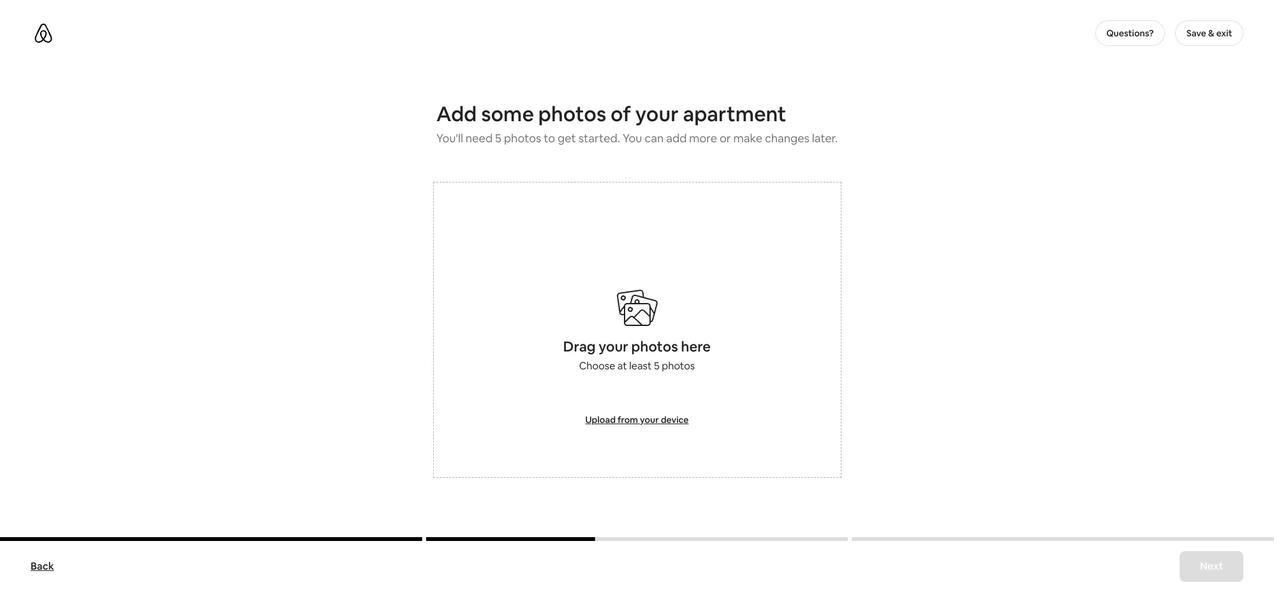 Task type: locate. For each thing, give the bounding box(es) containing it.
your up can
[[635, 101, 679, 127]]

photos
[[538, 101, 606, 127], [504, 131, 541, 145], [631, 338, 678, 355], [662, 359, 695, 373]]

questions? button
[[1095, 20, 1165, 46]]

1 vertical spatial your
[[599, 338, 628, 355]]

next
[[1200, 560, 1223, 573]]

0 vertical spatial your
[[635, 101, 679, 127]]

your inside drag your photos here choose at least 5 photos
[[599, 338, 628, 355]]

next button
[[1180, 551, 1244, 582]]

back button
[[24, 554, 60, 579]]

drag
[[563, 338, 596, 355]]

here
[[681, 338, 711, 355]]

photos up least
[[631, 338, 678, 355]]

your inside button
[[640, 414, 659, 426]]

5 inside drag your photos here choose at least 5 photos
[[654, 359, 660, 373]]

1 vertical spatial 5
[[654, 359, 660, 373]]

2 vertical spatial your
[[640, 414, 659, 426]]

5
[[495, 131, 501, 145], [654, 359, 660, 373]]

5 right need
[[495, 131, 501, 145]]

1 horizontal spatial 5
[[654, 359, 660, 373]]

your up at
[[599, 338, 628, 355]]

at
[[618, 359, 627, 373]]

save & exit
[[1187, 27, 1232, 39]]

5 right least
[[654, 359, 660, 373]]

0 horizontal spatial 5
[[495, 131, 501, 145]]

or
[[720, 131, 731, 145]]

make
[[733, 131, 762, 145]]

your right from
[[640, 414, 659, 426]]

add
[[666, 131, 687, 145]]

0 vertical spatial 5
[[495, 131, 501, 145]]

upload from your device
[[585, 414, 689, 426]]

choose
[[579, 359, 615, 373]]

your inside add some photos of your apartment you'll need 5 photos to get started. you can add more or make changes later.
[[635, 101, 679, 127]]

device
[[661, 414, 689, 426]]

upload
[[585, 414, 616, 426]]

to
[[544, 131, 555, 145]]

5 inside add some photos of your apartment you'll need 5 photos to get started. you can add more or make changes later.
[[495, 131, 501, 145]]

your
[[635, 101, 679, 127], [599, 338, 628, 355], [640, 414, 659, 426]]

save & exit button
[[1175, 20, 1244, 46]]



Task type: describe. For each thing, give the bounding box(es) containing it.
back
[[31, 560, 54, 573]]

add some photos of your apartment you'll need 5 photos to get started. you can add more or make changes later.
[[436, 101, 838, 145]]

apartment
[[683, 101, 786, 127]]

get
[[558, 131, 576, 145]]

upload from your device button
[[585, 413, 689, 426]]

you
[[623, 131, 642, 145]]

later.
[[812, 131, 838, 145]]

can
[[645, 131, 664, 145]]

you'll
[[436, 131, 463, 145]]

photos down here
[[662, 359, 695, 373]]

changes
[[765, 131, 810, 145]]

add
[[436, 101, 477, 127]]

&
[[1208, 27, 1214, 39]]

photos left to
[[504, 131, 541, 145]]

drag your photos here choose at least 5 photos
[[563, 338, 711, 373]]

save
[[1187, 27, 1206, 39]]

photos up get
[[538, 101, 606, 127]]

exit
[[1216, 27, 1232, 39]]

started.
[[579, 131, 620, 145]]

need
[[466, 131, 493, 145]]

questions?
[[1107, 27, 1154, 39]]

from
[[618, 414, 638, 426]]

least
[[629, 359, 652, 373]]

of
[[611, 101, 631, 127]]

more
[[689, 131, 717, 145]]

some
[[481, 101, 534, 127]]



Task type: vqa. For each thing, say whether or not it's contained in the screenshot.
the bottom 5
yes



